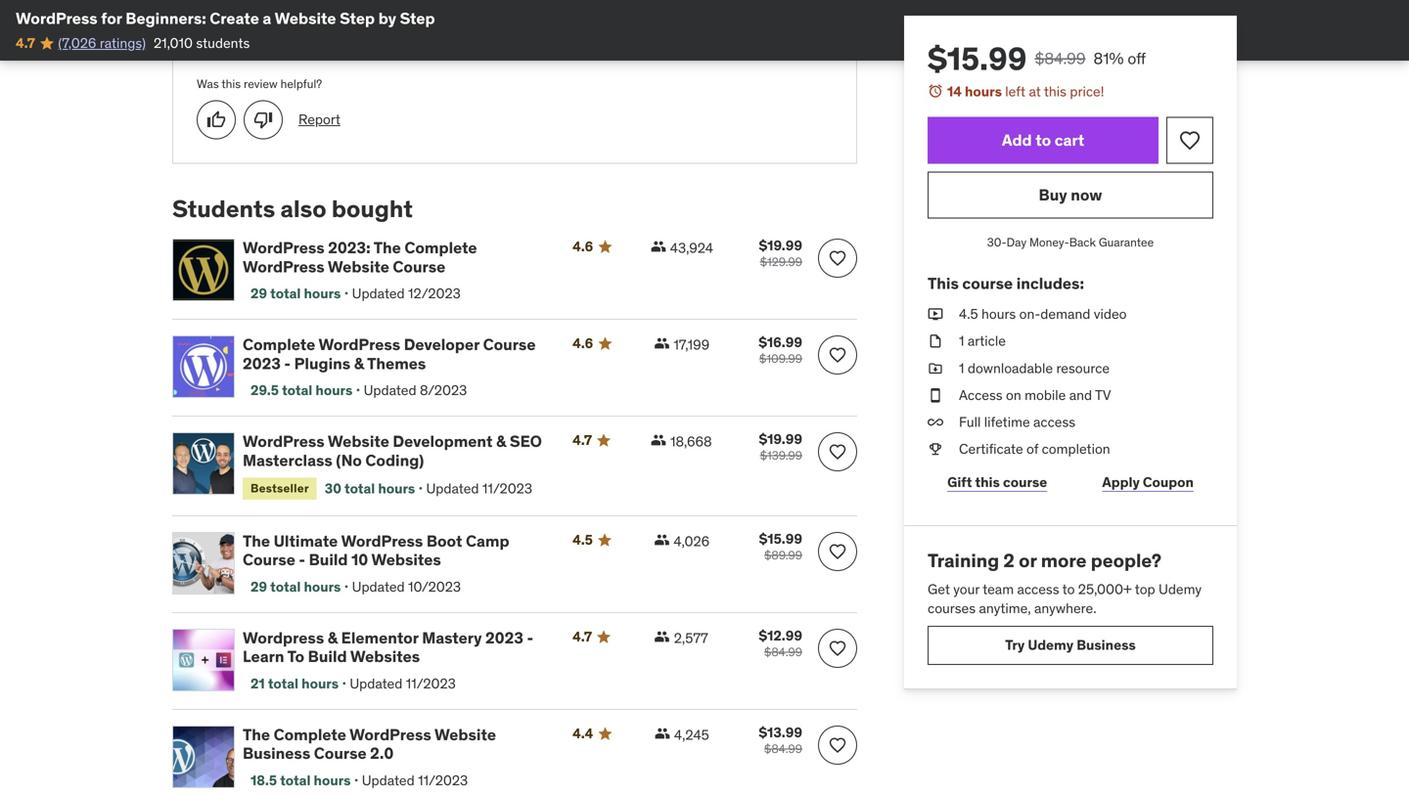 Task type: vqa. For each thing, say whether or not it's contained in the screenshot.
18,668 xsmall image
yes



Task type: describe. For each thing, give the bounding box(es) containing it.
coupon
[[1143, 473, 1194, 491]]

helpful?
[[280, 76, 322, 92]]

try udemy business link
[[928, 626, 1214, 666]]

xsmall image for 4.5 hours on-demand video
[[928, 305, 943, 324]]

certificate of completion
[[959, 440, 1110, 458]]

masterclass
[[243, 451, 332, 471]]

the complete wordpress website business course 2.0 link
[[243, 725, 549, 764]]

29 total hours for website
[[251, 285, 341, 303]]

$84.99 for $13.99
[[764, 742, 803, 757]]

developer
[[404, 335, 480, 355]]

back
[[1069, 235, 1096, 250]]

30-day money-back guarantee
[[987, 235, 1154, 250]]

& inside complete wordpress developer course 2023 - plugins & themes
[[354, 354, 364, 374]]

1 vertical spatial course
[[1003, 473, 1047, 491]]

your
[[953, 581, 980, 598]]

14 hours left at this price!
[[947, 83, 1104, 100]]

wordpress & elementor mastery 2023 - learn to build websites link
[[243, 628, 549, 667]]

on
[[1006, 386, 1021, 404]]

11/2023 for website
[[418, 772, 468, 790]]

training
[[928, 549, 999, 573]]

$139.99
[[760, 448, 803, 464]]

updated for boot
[[352, 578, 405, 596]]

money-
[[1030, 235, 1069, 250]]

wishlist image for the complete wordpress website business course 2.0
[[828, 736, 848, 755]]

total for ultimate
[[270, 578, 301, 596]]

gift this course
[[947, 473, 1047, 491]]

- for complete
[[284, 354, 291, 374]]

4.4
[[573, 725, 593, 743]]

wishlist image for complete wordpress developer course 2023 - plugins & themes
[[828, 346, 848, 365]]

left
[[1005, 83, 1026, 100]]

this for course
[[975, 473, 1000, 491]]

wishlist image for the ultimate wordpress boot camp course - build 10 websites
[[828, 542, 848, 562]]

certificate
[[959, 440, 1023, 458]]

also
[[280, 194, 326, 224]]

$15.99 $89.99
[[759, 530, 803, 563]]

create
[[210, 8, 259, 28]]

this for review
[[222, 76, 241, 92]]

course inside the 'the complete wordpress website business course 2.0'
[[314, 744, 367, 764]]

complete wordpress developer course 2023 - plugins & themes link
[[243, 335, 549, 374]]

training 2 or more people? get your team access to 25,000+ top udemy courses anytime, anywhere.
[[928, 549, 1202, 618]]

the ultimate wordpress boot camp course - build 10 websites link
[[243, 531, 549, 570]]

0 vertical spatial 4.7
[[16, 34, 35, 52]]

build inside the ultimate wordpress boot camp course - build 10 websites
[[309, 550, 348, 570]]

completion
[[1042, 440, 1110, 458]]

access on mobile and tv
[[959, 386, 1111, 404]]

2023 for wordpress & elementor mastery 2023 - learn to build websites
[[485, 628, 524, 648]]

$15.99 for $15.99 $84.99 81% off
[[928, 39, 1027, 78]]

build inside 'wordpress & elementor mastery 2023 - learn to build websites'
[[308, 647, 347, 667]]

updated for mastery
[[350, 675, 403, 693]]

anywhere.
[[1034, 600, 1097, 618]]

apply
[[1102, 473, 1140, 491]]

plugins
[[294, 354, 351, 374]]

people?
[[1091, 549, 1162, 573]]

website inside wordpress website development & seo masterclass (no coding)
[[328, 432, 389, 452]]

4,245
[[674, 727, 709, 744]]

mark as helpful image
[[207, 110, 226, 130]]

wordpress
[[243, 628, 324, 648]]

2,577
[[674, 630, 708, 647]]

& inside 'wordpress & elementor mastery 2023 - learn to build websites'
[[328, 628, 338, 648]]

website right a
[[275, 8, 336, 28]]

tv
[[1095, 386, 1111, 404]]

this
[[928, 273, 959, 293]]

43,924
[[670, 240, 713, 257]]

learn
[[243, 647, 284, 667]]

21 total hours
[[251, 675, 339, 693]]

(7,026
[[58, 34, 96, 52]]

updated 12/2023
[[352, 285, 461, 303]]

(no
[[336, 451, 362, 471]]

hours up article
[[982, 305, 1016, 323]]

xsmall image for 43,924
[[651, 239, 666, 255]]

xsmall image for complete wordpress developer course 2023 - plugins & themes
[[654, 336, 670, 352]]

$129.99
[[760, 255, 803, 270]]

a
[[263, 8, 271, 28]]

business inside the 'the complete wordpress website business course 2.0'
[[243, 744, 310, 764]]

1 for 1 downloadable resource
[[959, 359, 964, 377]]

updated for course
[[364, 382, 417, 399]]

this course includes:
[[928, 273, 1084, 293]]

xsmall image for wordpress website development & seo masterclass (no coding)
[[651, 433, 666, 448]]

buy now
[[1039, 185, 1102, 205]]

& inside wordpress website development & seo masterclass (no coding)
[[496, 432, 506, 452]]

buy
[[1039, 185, 1067, 205]]

off
[[1128, 48, 1146, 69]]

0 vertical spatial updated 11/2023
[[426, 480, 532, 498]]

mastery
[[422, 628, 482, 648]]

now
[[1071, 185, 1102, 205]]

students
[[196, 34, 250, 52]]

total right 30
[[345, 480, 375, 498]]

4.6 for complete wordpress developer course 2023 - plugins & themes
[[573, 335, 593, 353]]

full lifetime access
[[959, 413, 1076, 431]]

to
[[287, 647, 304, 667]]

the for ultimate
[[243, 531, 270, 551]]

the inside the wordpress 2023: the complete wordpress website course
[[374, 238, 401, 258]]

complete inside the 'the complete wordpress website business course 2.0'
[[274, 725, 346, 745]]

access inside training 2 or more people? get your team access to 25,000+ top udemy courses anytime, anywhere.
[[1017, 581, 1059, 598]]

$13.99
[[759, 724, 803, 742]]

team
[[983, 581, 1014, 598]]

xsmall image for certificate of completion
[[928, 440, 943, 459]]

25,000+
[[1078, 581, 1132, 598]]

wordpress website development & seo masterclass (no coding)
[[243, 432, 542, 471]]

seo
[[510, 432, 542, 452]]

report button
[[298, 110, 340, 129]]

for
[[101, 8, 122, 28]]

21
[[251, 675, 265, 693]]

try
[[1005, 637, 1025, 654]]

21,010 students
[[154, 34, 250, 52]]

wordpress for beginners: create a website step by step
[[16, 8, 435, 28]]

hours down ultimate
[[304, 578, 341, 596]]

30 total hours
[[325, 480, 415, 498]]

$89.99
[[764, 548, 803, 563]]

4.7 for wordpress website development & seo masterclass (no coding)
[[573, 432, 592, 449]]

14
[[947, 83, 962, 100]]

$84.99 for $12.99
[[764, 645, 803, 660]]

downloadable
[[968, 359, 1053, 377]]

2023:
[[328, 238, 371, 258]]

10/2023
[[408, 578, 461, 596]]

$19.99 for wordpress website development & seo masterclass (no coding)
[[759, 431, 803, 448]]

xsmall image for the ultimate wordpress boot camp course - build 10 websites
[[654, 532, 670, 548]]

(7,026 ratings)
[[58, 34, 146, 52]]

wishlist image
[[828, 249, 848, 268]]

boot
[[427, 531, 462, 551]]

29 for the ultimate wordpress boot camp course - build 10 websites
[[251, 578, 267, 596]]

udemy inside training 2 or more people? get your team access to 25,000+ top udemy courses anytime, anywhere.
[[1159, 581, 1202, 598]]

updated 11/2023 for website
[[362, 772, 468, 790]]

add
[[1002, 130, 1032, 150]]

day
[[1007, 235, 1027, 250]]



Task type: locate. For each thing, give the bounding box(es) containing it.
total for &
[[268, 675, 299, 693]]

1 1 from the top
[[959, 332, 964, 350]]

access down mobile
[[1034, 413, 1076, 431]]

wordpress inside wordpress website development & seo masterclass (no coding)
[[243, 432, 325, 452]]

2 step from the left
[[400, 8, 435, 28]]

updated for website
[[362, 772, 415, 790]]

29.5
[[251, 382, 279, 399]]

total right 21
[[268, 675, 299, 693]]

business
[[1077, 637, 1136, 654], [243, 744, 310, 764]]

& right plugins
[[354, 354, 364, 374]]

- inside complete wordpress developer course 2023 - plugins & themes
[[284, 354, 291, 374]]

1 vertical spatial 2023
[[485, 628, 524, 648]]

2
[[1004, 549, 1015, 573]]

updated 8/2023
[[364, 382, 467, 399]]

get
[[928, 581, 950, 598]]

29 for wordpress 2023: the complete wordpress website course
[[251, 285, 267, 303]]

udemy right the top
[[1159, 581, 1202, 598]]

updated down development
[[426, 480, 479, 498]]

2 horizontal spatial this
[[1044, 83, 1067, 100]]

0 horizontal spatial udemy
[[1028, 637, 1074, 654]]

1 vertical spatial 29
[[251, 578, 267, 596]]

1 horizontal spatial $15.99
[[928, 39, 1027, 78]]

1 vertical spatial 29 total hours
[[251, 578, 341, 596]]

xsmall image left the access
[[928, 386, 943, 405]]

21,010
[[154, 34, 193, 52]]

0 horizontal spatial step
[[340, 8, 375, 28]]

by
[[378, 8, 396, 28]]

0 horizontal spatial 2023
[[243, 354, 281, 374]]

ultimate
[[274, 531, 338, 551]]

4.5 for 4.5
[[573, 531, 593, 549]]

1 vertical spatial 4.7
[[573, 432, 592, 449]]

& left seo
[[496, 432, 506, 452]]

xsmall image left 2,577
[[654, 629, 670, 645]]

$16.99 $109.99
[[759, 334, 803, 367]]

& right to
[[328, 628, 338, 648]]

4.5 for 4.5 hours on-demand video
[[959, 305, 978, 323]]

0 vertical spatial 2023
[[243, 354, 281, 374]]

0 horizontal spatial to
[[1036, 130, 1051, 150]]

0 vertical spatial 4.5
[[959, 305, 978, 323]]

1 horizontal spatial this
[[975, 473, 1000, 491]]

- up the 29.5 total hours
[[284, 354, 291, 374]]

course down bestseller
[[243, 550, 295, 570]]

xsmall image left 18,668
[[651, 433, 666, 448]]

0 horizontal spatial &
[[328, 628, 338, 648]]

hours down plugins
[[316, 382, 353, 399]]

81%
[[1094, 48, 1124, 69]]

2 4.6 from the top
[[573, 335, 593, 353]]

elementor
[[341, 628, 419, 648]]

$15.99 down $139.99
[[759, 530, 803, 548]]

1 vertical spatial 4.5
[[573, 531, 593, 549]]

1 vertical spatial build
[[308, 647, 347, 667]]

alarm image
[[928, 83, 943, 99]]

course up updated 12/2023
[[393, 257, 446, 277]]

updated down 10
[[352, 578, 405, 596]]

2 vertical spatial 4.7
[[573, 628, 592, 646]]

this right at
[[1044, 83, 1067, 100]]

$84.99 for $15.99
[[1035, 48, 1086, 69]]

4.5
[[959, 305, 978, 323], [573, 531, 593, 549]]

access down 'or' on the bottom right of page
[[1017, 581, 1059, 598]]

xsmall image left the 4,026 on the bottom
[[654, 532, 670, 548]]

0 horizontal spatial 4.5
[[573, 531, 593, 549]]

2023 up 29.5
[[243, 354, 281, 374]]

1 vertical spatial $84.99
[[764, 645, 803, 660]]

0 vertical spatial -
[[284, 354, 291, 374]]

wordpress inside complete wordpress developer course 2023 - plugins & themes
[[319, 335, 400, 355]]

complete inside complete wordpress developer course 2023 - plugins & themes
[[243, 335, 315, 355]]

updated 10/2023
[[352, 578, 461, 596]]

xsmall image left downloadable
[[928, 359, 943, 378]]

0 vertical spatial &
[[354, 354, 364, 374]]

1 horizontal spatial udemy
[[1159, 581, 1202, 598]]

4.5 right "camp"
[[573, 531, 593, 549]]

2 29 total hours from the top
[[251, 578, 341, 596]]

udemy right the try
[[1028, 637, 1074, 654]]

updated 11/2023 down the complete wordpress website business course 2.0 link
[[362, 772, 468, 790]]

- inside 'wordpress & elementor mastery 2023 - learn to build websites'
[[527, 628, 533, 648]]

udemy
[[1159, 581, 1202, 598], [1028, 637, 1074, 654]]

full
[[959, 413, 981, 431]]

total up plugins
[[270, 285, 301, 303]]

0 vertical spatial udemy
[[1159, 581, 1202, 598]]

1
[[959, 332, 964, 350], [959, 359, 964, 377]]

course inside the wordpress 2023: the complete wordpress website course
[[393, 257, 446, 277]]

websites left mastery on the left bottom of the page
[[350, 647, 420, 667]]

2023 inside 'wordpress & elementor mastery 2023 - learn to build websites'
[[485, 628, 524, 648]]

xsmall image left 17,199
[[654, 336, 670, 352]]

1 vertical spatial $19.99
[[759, 431, 803, 448]]

wordpress inside the ultimate wordpress boot camp course - build 10 websites
[[341, 531, 423, 551]]

step left by
[[340, 8, 375, 28]]

xsmall image
[[651, 239, 666, 255], [928, 305, 943, 324], [928, 332, 943, 351], [928, 413, 943, 432], [928, 440, 943, 459], [654, 629, 670, 645], [655, 726, 670, 742]]

0 vertical spatial to
[[1036, 130, 1051, 150]]

hours down to
[[302, 675, 339, 693]]

wordpress inside the 'the complete wordpress website business course 2.0'
[[349, 725, 431, 745]]

1 horizontal spatial 2023
[[485, 628, 524, 648]]

2 vertical spatial -
[[527, 628, 533, 648]]

wishlist image
[[1178, 129, 1202, 152], [828, 346, 848, 365], [828, 443, 848, 462], [828, 542, 848, 562], [828, 639, 848, 659], [828, 736, 848, 755]]

students
[[172, 194, 275, 224]]

1 4.6 from the top
[[573, 238, 593, 256]]

- inside the ultimate wordpress boot camp course - build 10 websites
[[299, 550, 305, 570]]

wordpress
[[16, 8, 98, 28], [243, 238, 325, 258], [243, 257, 325, 277], [319, 335, 400, 355], [243, 432, 325, 452], [341, 531, 423, 551], [349, 725, 431, 745]]

xsmall image for 4,245
[[655, 726, 670, 742]]

0 vertical spatial course
[[962, 273, 1013, 293]]

websites for wordpress
[[371, 550, 441, 570]]

0 vertical spatial 11/2023
[[482, 480, 532, 498]]

course right developer
[[483, 335, 536, 355]]

1 vertical spatial &
[[496, 432, 506, 452]]

the up 18.5 at bottom
[[243, 725, 270, 745]]

2 horizontal spatial -
[[527, 628, 533, 648]]

11/2023 for mastery
[[406, 675, 456, 693]]

total for wordpress
[[282, 382, 312, 399]]

0 vertical spatial 29 total hours
[[251, 285, 341, 303]]

1 29 from the top
[[251, 285, 267, 303]]

cart
[[1055, 130, 1085, 150]]

1 horizontal spatial step
[[400, 8, 435, 28]]

4.7
[[16, 34, 35, 52], [573, 432, 592, 449], [573, 628, 592, 646]]

$15.99 for $15.99 $89.99
[[759, 530, 803, 548]]

1 vertical spatial websites
[[350, 647, 420, 667]]

2 vertical spatial complete
[[274, 725, 346, 745]]

website up 30 total hours
[[328, 432, 389, 452]]

1 for 1 article
[[959, 332, 964, 350]]

11/2023 down the complete wordpress website business course 2.0 link
[[418, 772, 468, 790]]

1 vertical spatial the
[[243, 531, 270, 551]]

step right by
[[400, 8, 435, 28]]

4.7 up 4.4
[[573, 628, 592, 646]]

hours down the wordpress 2023: the complete wordpress website course
[[304, 285, 341, 303]]

$19.99 $139.99
[[759, 431, 803, 464]]

$19.99 for wordpress 2023: the complete wordpress website course
[[759, 237, 803, 255]]

to up anywhere.
[[1063, 581, 1075, 598]]

course
[[962, 273, 1013, 293], [1003, 473, 1047, 491]]

0 horizontal spatial business
[[243, 744, 310, 764]]

29 down students also bought
[[251, 285, 267, 303]]

updated down 'wordpress & elementor mastery 2023 - learn to build websites'
[[350, 675, 403, 693]]

$15.99 up 14
[[928, 39, 1027, 78]]

the complete wordpress website business course 2.0
[[243, 725, 496, 764]]

to
[[1036, 130, 1051, 150], [1063, 581, 1075, 598]]

4.7 left (7,026
[[16, 34, 35, 52]]

- right mastery on the left bottom of the page
[[527, 628, 533, 648]]

0 horizontal spatial -
[[284, 354, 291, 374]]

$19.99 down '$109.99'
[[759, 431, 803, 448]]

$84.99 up at
[[1035, 48, 1086, 69]]

the for complete
[[243, 725, 270, 745]]

0 horizontal spatial this
[[222, 76, 241, 92]]

business down anywhere.
[[1077, 637, 1136, 654]]

29 total hours down 2023:
[[251, 285, 341, 303]]

0 vertical spatial 4.6
[[573, 238, 593, 256]]

18.5 total hours
[[251, 772, 351, 790]]

1 vertical spatial 4.6
[[573, 335, 593, 353]]

the left ultimate
[[243, 531, 270, 551]]

guarantee
[[1099, 235, 1154, 250]]

1 vertical spatial -
[[299, 550, 305, 570]]

2 $19.99 from the top
[[759, 431, 803, 448]]

1 step from the left
[[340, 8, 375, 28]]

website right 2.0
[[435, 725, 496, 745]]

4.6 for wordpress 2023: the complete wordpress website course
[[573, 238, 593, 256]]

bestseller
[[251, 481, 309, 496]]

hours down coding) on the bottom
[[378, 480, 415, 498]]

0 vertical spatial $15.99
[[928, 39, 1027, 78]]

was this review helpful?
[[197, 76, 322, 92]]

xsmall image
[[654, 336, 670, 352], [928, 359, 943, 378], [928, 386, 943, 405], [651, 433, 666, 448], [654, 532, 670, 548]]

access
[[959, 386, 1003, 404]]

- left 10
[[299, 550, 305, 570]]

website inside the 'the complete wordpress website business course 2.0'
[[435, 725, 496, 745]]

build right to
[[308, 647, 347, 667]]

websites inside 'wordpress & elementor mastery 2023 - learn to build websites'
[[350, 647, 420, 667]]

1 vertical spatial access
[[1017, 581, 1059, 598]]

18,668
[[670, 433, 712, 451]]

2 vertical spatial &
[[328, 628, 338, 648]]

website
[[275, 8, 336, 28], [328, 257, 389, 277], [328, 432, 389, 452], [435, 725, 496, 745]]

updated down 2.0
[[362, 772, 415, 790]]

xsmall image for full lifetime access
[[928, 413, 943, 432]]

review
[[244, 76, 278, 92]]

2023 for complete wordpress developer course 2023 - plugins & themes
[[243, 354, 281, 374]]

buy now button
[[928, 172, 1214, 219]]

2023 inside complete wordpress developer course 2023 - plugins & themes
[[243, 354, 281, 374]]

mark as unhelpful image
[[253, 110, 273, 130]]

0 vertical spatial $19.99
[[759, 237, 803, 255]]

business up 18.5 at bottom
[[243, 744, 310, 764]]

$109.99
[[759, 352, 803, 367]]

websites inside the ultimate wordpress boot camp course - build 10 websites
[[371, 550, 441, 570]]

wishlist image for wordpress & elementor mastery 2023 - learn to build websites
[[828, 639, 848, 659]]

1 vertical spatial complete
[[243, 335, 315, 355]]

$84.99 inside $12.99 $84.99
[[764, 645, 803, 660]]

1 horizontal spatial 4.5
[[959, 305, 978, 323]]

11/2023 down seo
[[482, 480, 532, 498]]

1 29 total hours from the top
[[251, 285, 341, 303]]

1 horizontal spatial -
[[299, 550, 305, 570]]

to left cart at right
[[1036, 130, 1051, 150]]

2.0
[[370, 744, 394, 764]]

1 vertical spatial 11/2023
[[406, 675, 456, 693]]

0 vertical spatial complete
[[405, 238, 477, 258]]

updated 11/2023 down wordpress & elementor mastery 2023 - learn to build websites link
[[350, 675, 456, 693]]

1 vertical spatial business
[[243, 744, 310, 764]]

29 total hours down ultimate
[[251, 578, 341, 596]]

updated down the wordpress 2023: the complete wordpress website course link
[[352, 285, 405, 303]]

course
[[393, 257, 446, 277], [483, 335, 536, 355], [243, 550, 295, 570], [314, 744, 367, 764]]

the ultimate wordpress boot camp course - build 10 websites
[[243, 531, 510, 570]]

1 downloadable resource
[[959, 359, 1110, 377]]

build left 10
[[309, 550, 348, 570]]

2 vertical spatial $84.99
[[764, 742, 803, 757]]

complete up '12/2023'
[[405, 238, 477, 258]]

$13.99 $84.99
[[759, 724, 803, 757]]

0 vertical spatial the
[[374, 238, 401, 258]]

29 up wordpress
[[251, 578, 267, 596]]

course left 2.0
[[314, 744, 367, 764]]

includes:
[[1017, 273, 1084, 293]]

4.7 for wordpress & elementor mastery 2023 - learn to build websites
[[573, 628, 592, 646]]

1 vertical spatial to
[[1063, 581, 1075, 598]]

updated 11/2023
[[426, 480, 532, 498], [350, 675, 456, 693], [362, 772, 468, 790]]

0 horizontal spatial $15.99
[[759, 530, 803, 548]]

updated for complete
[[352, 285, 405, 303]]

$84.99 right 4,245
[[764, 742, 803, 757]]

hours down the 'the complete wordpress website business course 2.0'
[[314, 772, 351, 790]]

the inside the ultimate wordpress boot camp course - build 10 websites
[[243, 531, 270, 551]]

1 vertical spatial $15.99
[[759, 530, 803, 548]]

$84.99 up '$13.99'
[[764, 645, 803, 660]]

complete up 18.5 total hours
[[274, 725, 346, 745]]

1 $19.99 from the top
[[759, 237, 803, 255]]

bought
[[332, 194, 413, 224]]

2 1 from the top
[[959, 359, 964, 377]]

wishlist image for wordpress website development & seo masterclass (no coding)
[[828, 443, 848, 462]]

29 total hours for course
[[251, 578, 341, 596]]

4.7 right seo
[[573, 432, 592, 449]]

xsmall image left 1 article
[[928, 332, 943, 351]]

xsmall image left the 43,924
[[651, 239, 666, 255]]

complete up 29.5
[[243, 335, 315, 355]]

1 horizontal spatial to
[[1063, 581, 1075, 598]]

hours right 14
[[965, 83, 1002, 100]]

xsmall image for 2,577
[[654, 629, 670, 645]]

this inside gift this course link
[[975, 473, 1000, 491]]

0 vertical spatial 29
[[251, 285, 267, 303]]

11/2023 down mastery on the left bottom of the page
[[406, 675, 456, 693]]

total for 2023:
[[270, 285, 301, 303]]

add to cart
[[1002, 130, 1085, 150]]

gift this course link
[[928, 463, 1067, 502]]

was
[[197, 76, 219, 92]]

2023
[[243, 354, 281, 374], [485, 628, 524, 648]]

12/2023
[[408, 285, 461, 303]]

demand
[[1041, 305, 1091, 323]]

0 vertical spatial 1
[[959, 332, 964, 350]]

apply coupon
[[1102, 473, 1194, 491]]

$19.99 left wishlist icon
[[759, 237, 803, 255]]

course down of
[[1003, 473, 1047, 491]]

xsmall image left 4,245
[[655, 726, 670, 742]]

2 horizontal spatial &
[[496, 432, 506, 452]]

total right 18.5 at bottom
[[280, 772, 311, 790]]

0 vertical spatial access
[[1034, 413, 1076, 431]]

websites up the 'updated 10/2023'
[[371, 550, 441, 570]]

or
[[1019, 549, 1037, 573]]

xsmall image left certificate
[[928, 440, 943, 459]]

$84.99 inside '$15.99 $84.99 81% off'
[[1035, 48, 1086, 69]]

xsmall image left full
[[928, 413, 943, 432]]

0 vertical spatial $84.99
[[1035, 48, 1086, 69]]

website inside the wordpress 2023: the complete wordpress website course
[[328, 257, 389, 277]]

and
[[1069, 386, 1092, 404]]

-
[[284, 354, 291, 374], [299, 550, 305, 570], [527, 628, 533, 648]]

beginners:
[[126, 8, 206, 28]]

to inside button
[[1036, 130, 1051, 150]]

2 vertical spatial updated 11/2023
[[362, 772, 468, 790]]

0 vertical spatial websites
[[371, 550, 441, 570]]

0 vertical spatial build
[[309, 550, 348, 570]]

add to cart button
[[928, 117, 1159, 164]]

course inside complete wordpress developer course 2023 - plugins & themes
[[483, 335, 536, 355]]

complete inside the wordpress 2023: the complete wordpress website course
[[405, 238, 477, 258]]

the inside the 'the complete wordpress website business course 2.0'
[[243, 725, 270, 745]]

&
[[354, 354, 364, 374], [496, 432, 506, 452], [328, 628, 338, 648]]

1 left article
[[959, 332, 964, 350]]

1 horizontal spatial &
[[354, 354, 364, 374]]

1 vertical spatial udemy
[[1028, 637, 1074, 654]]

total for complete
[[280, 772, 311, 790]]

1 vertical spatial 1
[[959, 359, 964, 377]]

updated down the themes
[[364, 382, 417, 399]]

updated 11/2023 up "camp"
[[426, 480, 532, 498]]

4.5 up 1 article
[[959, 305, 978, 323]]

apply coupon button
[[1083, 463, 1214, 502]]

1 vertical spatial updated 11/2023
[[350, 675, 456, 693]]

18.5
[[251, 772, 277, 790]]

30-
[[987, 235, 1007, 250]]

$84.99 inside $13.99 $84.99
[[764, 742, 803, 757]]

the right 2023:
[[374, 238, 401, 258]]

1 up the access
[[959, 359, 964, 377]]

2 vertical spatial 11/2023
[[418, 772, 468, 790]]

access
[[1034, 413, 1076, 431], [1017, 581, 1059, 598]]

total right 29.5
[[282, 382, 312, 399]]

0 vertical spatial business
[[1077, 637, 1136, 654]]

xsmall image down this
[[928, 305, 943, 324]]

course inside the ultimate wordpress boot camp course - build 10 websites
[[243, 550, 295, 570]]

2023 right mastery on the left bottom of the page
[[485, 628, 524, 648]]

2 vertical spatial the
[[243, 725, 270, 745]]

total down ultimate
[[270, 578, 301, 596]]

8/2023
[[420, 382, 467, 399]]

course down 30-
[[962, 273, 1013, 293]]

this right was
[[222, 76, 241, 92]]

- for wordpress
[[527, 628, 533, 648]]

build
[[309, 550, 348, 570], [308, 647, 347, 667]]

2 29 from the top
[[251, 578, 267, 596]]

29.5 total hours
[[251, 382, 353, 399]]

website up updated 12/2023
[[328, 257, 389, 277]]

1 horizontal spatial business
[[1077, 637, 1136, 654]]

websites for elementor
[[350, 647, 420, 667]]

to inside training 2 or more people? get your team access to 25,000+ top udemy courses anytime, anywhere.
[[1063, 581, 1075, 598]]

this right gift
[[975, 473, 1000, 491]]

xsmall image for 1 article
[[928, 332, 943, 351]]

updated 11/2023 for mastery
[[350, 675, 456, 693]]

17,199
[[674, 336, 710, 354]]

ratings)
[[100, 34, 146, 52]]

30
[[325, 480, 341, 498]]

wordpress 2023: the complete wordpress website course link
[[243, 238, 549, 277]]



